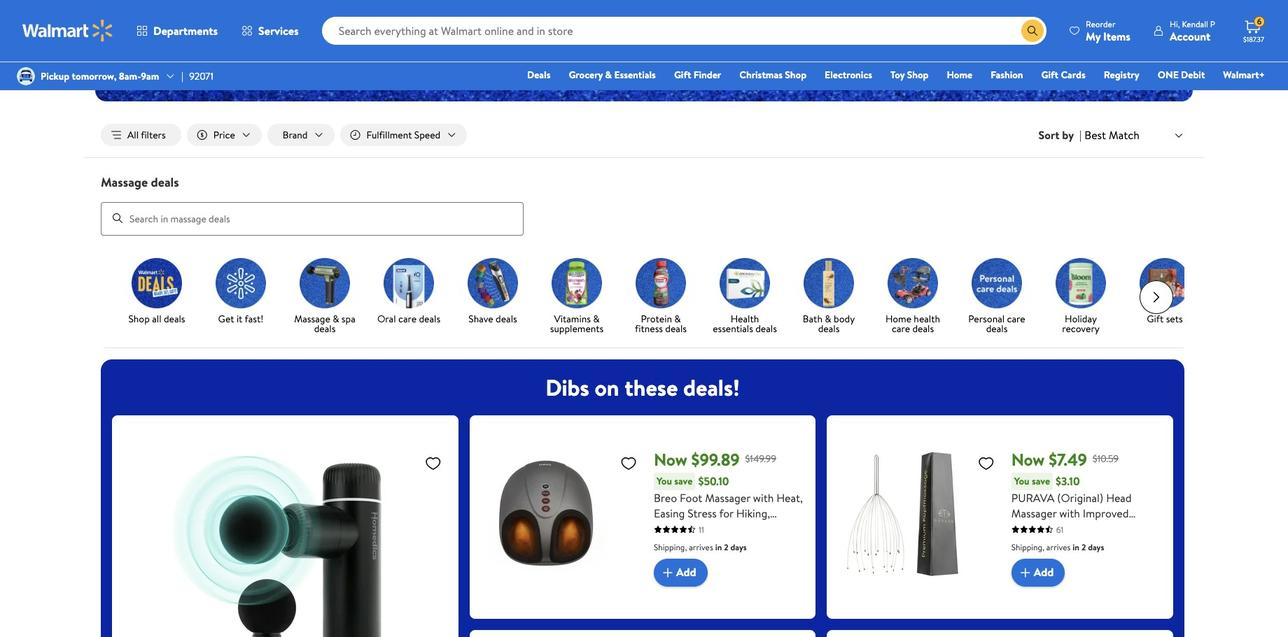 Task type: vqa. For each thing, say whether or not it's contained in the screenshot.
You inside the You save $50.10 Breo Foot Massager with Heat, Easing Stress for Hiking, Tennis, Golf Fits feet up to Men Size 12
yes



Task type: locate. For each thing, give the bounding box(es) containing it.
2 horizontal spatial gift
[[1147, 312, 1164, 326]]

& right 'vitamins'
[[593, 312, 600, 326]]

save up "foot"
[[674, 474, 693, 488]]

& for bath
[[825, 312, 832, 326]]

2 for now $99.89
[[724, 542, 729, 554]]

you
[[657, 474, 672, 488], [1014, 474, 1030, 488]]

days for $99.89
[[731, 542, 747, 554]]

sets
[[1166, 312, 1183, 326]]

0 horizontal spatial days
[[731, 542, 747, 554]]

2 in from the left
[[1073, 542, 1080, 554]]

shipping, arrives in 2 days
[[654, 542, 747, 554], [1012, 542, 1105, 554]]

head
[[1106, 491, 1132, 506], [1055, 521, 1080, 537]]

1 horizontal spatial shipping,
[[1012, 542, 1045, 554]]

home for home
[[947, 68, 973, 82]]

scratcher
[[1083, 521, 1130, 537]]

you up 'purava'
[[1014, 474, 1030, 488]]

1 horizontal spatial in
[[1073, 542, 1080, 554]]

save inside you save $3.10 purava (original) head massager with improved design - head scratcher massager with 20
[[1032, 474, 1050, 488]]

& left spa on the left
[[333, 312, 339, 326]]

on right dibs
[[595, 372, 619, 403]]

save
[[674, 474, 693, 488], [1032, 474, 1050, 488]]

deals down 'bath & body deals' 'image'
[[818, 322, 840, 336]]

breo
[[654, 491, 677, 506]]

with left heat,
[[753, 491, 774, 506]]

home left health
[[886, 312, 912, 326]]

brand
[[283, 128, 308, 142]]

arrives for $7.49
[[1047, 542, 1071, 554]]

search icon image
[[1027, 25, 1038, 36]]

care right personal
[[1007, 312, 1026, 326]]

1 days from the left
[[731, 542, 747, 554]]

| right the by
[[1080, 127, 1082, 143]]

2 shipping, from the left
[[1012, 542, 1045, 554]]

1 horizontal spatial shop
[[785, 68, 807, 82]]

deals right essentials
[[756, 322, 777, 336]]

1 horizontal spatial care
[[892, 322, 910, 336]]

& right bath on the right
[[825, 312, 832, 326]]

0 horizontal spatial home
[[886, 312, 912, 326]]

add down -
[[1034, 565, 1054, 581]]

foot
[[680, 491, 703, 506]]

fast!
[[245, 312, 264, 326]]

get it fast! image
[[216, 258, 266, 309]]

may
[[285, 57, 300, 69]]

Walmart Site-Wide search field
[[322, 17, 1047, 45]]

gift
[[674, 68, 691, 82], [1042, 68, 1059, 82], [1147, 312, 1164, 326]]

massage up search image at the left top
[[101, 174, 148, 191]]

1 shipping, arrives in 2 days from the left
[[654, 542, 747, 554]]

head right -
[[1055, 521, 1080, 537]]

0 horizontal spatial now
[[654, 448, 687, 472]]

to
[[771, 521, 781, 537]]

you inside you save $3.10 purava (original) head massager with improved design - head scratcher massager with 20
[[1014, 474, 1030, 488]]

1 horizontal spatial gift
[[1042, 68, 1059, 82]]

1 horizontal spatial days
[[1088, 542, 1105, 554]]

men
[[654, 537, 675, 552]]

holiday
[[1065, 312, 1097, 326]]

1 shipping, from the left
[[654, 542, 687, 554]]

oral care deals link
[[373, 258, 445, 327]]

shipping, for now $99.89
[[654, 542, 687, 554]]

2 save from the left
[[1032, 474, 1050, 488]]

1 horizontal spatial 2
[[1082, 542, 1086, 554]]

search image
[[112, 213, 123, 224]]

now for now $99.89
[[654, 448, 687, 472]]

home inside home health care deals
[[886, 312, 912, 326]]

care left health
[[892, 322, 910, 336]]

shave deals
[[469, 312, 517, 326]]

save for $99.89
[[674, 474, 693, 488]]

dibs
[[546, 372, 589, 403]]

dibs on these deals!
[[546, 372, 740, 403]]

1 you from the left
[[657, 474, 672, 488]]

1 horizontal spatial now
[[1012, 448, 1045, 472]]

1 add from the left
[[676, 565, 696, 581]]

add to favorites list, homedics rebound essential percussion massager, cordless, rechargeable image
[[425, 455, 442, 472]]

1 in from the left
[[715, 542, 722, 554]]

1 vertical spatial |
[[1080, 127, 1082, 143]]

deals left spa on the left
[[314, 322, 336, 336]]

1 add button from the left
[[654, 559, 708, 587]]

bath & body deals image
[[804, 258, 854, 309]]

kendall
[[1182, 18, 1209, 30]]

shipping, down tennis,
[[654, 542, 687, 554]]

in
[[715, 542, 722, 554], [1073, 542, 1080, 554]]

1 now from the left
[[654, 448, 687, 472]]

0 vertical spatial home
[[947, 68, 973, 82]]

registry link
[[1098, 67, 1146, 83]]

deals down filters
[[151, 174, 179, 191]]

2 add from the left
[[1034, 565, 1054, 581]]

add button down size
[[654, 559, 708, 587]]

save for $7.49
[[1032, 474, 1050, 488]]

0 vertical spatial head
[[1106, 491, 1132, 506]]

add down size
[[676, 565, 696, 581]]

0 horizontal spatial gift
[[674, 68, 691, 82]]

shipping, arrives in 2 days down 61
[[1012, 542, 1105, 554]]

care right oral on the left
[[398, 312, 417, 326]]

protein & fitness deals image
[[636, 258, 686, 309]]

0 horizontal spatial save
[[674, 474, 693, 488]]

61
[[1056, 524, 1064, 536]]

not
[[302, 57, 314, 69]]

golf
[[689, 521, 711, 537]]

savings
[[158, 22, 211, 46]]

1 horizontal spatial shipping, arrives in 2 days
[[1012, 542, 1105, 554]]

deals right shave
[[496, 312, 517, 326]]

you inside you save $50.10 breo foot massager with heat, easing stress for hiking, tennis, golf fits feet up to men size 12
[[657, 474, 672, 488]]

& for protein
[[675, 312, 681, 326]]

body
[[834, 312, 855, 326]]

1 vertical spatial home
[[886, 312, 912, 326]]

1 vertical spatial on
[[595, 372, 619, 403]]

add button down "design"
[[1012, 559, 1065, 587]]

0 horizontal spatial add button
[[654, 559, 708, 587]]

2 arrives from the left
[[1047, 542, 1071, 554]]

oral care deals image
[[384, 258, 434, 309]]

major
[[112, 22, 154, 46]]

92071
[[189, 69, 214, 83]]

2 you from the left
[[1014, 474, 1030, 488]]

shop for toy shop
[[907, 68, 929, 82]]

gift inside "link"
[[674, 68, 691, 82]]

gift sets image
[[1140, 258, 1190, 309]]

$10.59
[[1093, 452, 1119, 466]]

personal care deals
[[969, 312, 1026, 336]]

2 2 from the left
[[1082, 542, 1086, 554]]

1 horizontal spatial arrives
[[1047, 542, 1071, 554]]

oral care deals
[[377, 312, 441, 326]]

& right protein
[[675, 312, 681, 326]]

vitamins & supplements
[[550, 312, 604, 336]]

add
[[676, 565, 696, 581], [1034, 565, 1054, 581]]

all
[[152, 312, 161, 326]]

2 down "fits"
[[724, 542, 729, 554]]

now up 'purava'
[[1012, 448, 1045, 472]]

shop for christmas shop
[[785, 68, 807, 82]]

shipping, down "design"
[[1012, 542, 1045, 554]]

care inside personal care deals
[[1007, 312, 1026, 326]]

registry
[[1104, 68, 1140, 82]]

deals down personal care deals image
[[986, 322, 1008, 336]]

0 vertical spatial massage
[[101, 174, 148, 191]]

checks.
[[210, 57, 237, 69]]

deals inside health essentials deals
[[756, 322, 777, 336]]

gift left finder on the right
[[674, 68, 691, 82]]

care
[[398, 312, 417, 326], [1007, 312, 1026, 326], [892, 322, 910, 336]]

1 horizontal spatial you
[[1014, 474, 1030, 488]]

massage inside massage deals 'search field'
[[101, 174, 148, 191]]

care for personal
[[1007, 312, 1026, 326]]

massage left spa on the left
[[294, 312, 330, 326]]

with up 61
[[1060, 506, 1080, 521]]

gift for gift sets
[[1147, 312, 1164, 326]]

all
[[127, 128, 139, 142]]

sort and filter section element
[[84, 113, 1204, 158]]

0 vertical spatial on
[[215, 22, 234, 46]]

deals link
[[521, 67, 557, 83]]

12
[[700, 537, 709, 552]]

| right last.
[[182, 69, 184, 83]]

2
[[724, 542, 729, 554], [1082, 542, 1086, 554]]

shipping, arrives in 2 days down 11
[[654, 542, 747, 554]]

fitness
[[635, 322, 663, 336]]

by
[[1062, 127, 1074, 143]]

0 horizontal spatial head
[[1055, 521, 1080, 537]]

deals down home health care deals 'image'
[[913, 322, 934, 336]]

essentials
[[614, 68, 656, 82]]

massager up 61
[[1012, 506, 1057, 521]]

home inside home link
[[947, 68, 973, 82]]

deals inside protein & fitness deals
[[665, 322, 687, 336]]

you up breo
[[657, 474, 672, 488]]

shipping, arrives in 2 days for $7.49
[[1012, 542, 1105, 554]]

gift sets link
[[1129, 258, 1202, 327]]

0 horizontal spatial shipping,
[[654, 542, 687, 554]]

grocery & essentials
[[569, 68, 656, 82]]

-
[[1048, 521, 1052, 537]]

now for now $7.49
[[1012, 448, 1045, 472]]

1 save from the left
[[674, 474, 693, 488]]

with inside you save $50.10 breo foot massager with heat, easing stress for hiking, tennis, golf fits feet up to men size 12
[[753, 491, 774, 506]]

1 vertical spatial massage
[[294, 312, 330, 326]]

christmas shop
[[740, 68, 807, 82]]

0 horizontal spatial arrives
[[689, 542, 713, 554]]

price
[[213, 128, 235, 142]]

1 horizontal spatial |
[[1080, 127, 1082, 143]]

bath
[[803, 312, 823, 326]]

now up breo
[[654, 448, 687, 472]]

0 horizontal spatial you
[[657, 474, 672, 488]]

& for massage
[[333, 312, 339, 326]]

days down the scratcher
[[1088, 542, 1105, 554]]

2 shipping, arrives in 2 days from the left
[[1012, 542, 1105, 554]]

& right grocery
[[605, 68, 612, 82]]

head up the scratcher
[[1106, 491, 1132, 506]]

save up 'purava'
[[1032, 474, 1050, 488]]

account
[[1170, 28, 1211, 44]]

for,
[[402, 22, 428, 46]]

& inside protein & fitness deals
[[675, 312, 681, 326]]

2 add button from the left
[[1012, 559, 1065, 587]]

& for vitamins
[[593, 312, 600, 326]]

available
[[327, 57, 358, 69]]

store.
[[370, 57, 390, 69]]

holiday recovery image
[[1056, 258, 1106, 309]]

next slide for chipmodulewithimages list image
[[1140, 281, 1174, 314]]

0 vertical spatial |
[[182, 69, 184, 83]]

massager down 61
[[1012, 537, 1057, 552]]

& inside massage & spa deals
[[333, 312, 339, 326]]

now $99.89 $149.99
[[654, 448, 777, 472]]

0 horizontal spatial shipping, arrives in 2 days
[[654, 542, 747, 554]]

add to cart image
[[660, 565, 676, 582]]

home health care deals
[[886, 312, 940, 336]]

2 horizontal spatial care
[[1007, 312, 1026, 326]]

massage for massage deals
[[101, 174, 148, 191]]

gift cards
[[1042, 68, 1086, 82]]

0 horizontal spatial in
[[715, 542, 722, 554]]

deals inside bath & body deals
[[818, 322, 840, 336]]

1 horizontal spatial massage
[[294, 312, 330, 326]]

for
[[719, 506, 734, 521]]

in right 12
[[715, 542, 722, 554]]

fits
[[713, 521, 731, 537]]

be
[[316, 57, 325, 69]]

shop right 'christmas'
[[785, 68, 807, 82]]

2 horizontal spatial shop
[[907, 68, 929, 82]]

2 now from the left
[[1012, 448, 1045, 472]]

in left 20
[[1073, 542, 1080, 554]]

0 horizontal spatial |
[[182, 69, 184, 83]]

gift left the cards
[[1042, 68, 1059, 82]]

this
[[472, 22, 499, 46]]

home left fashion link
[[947, 68, 973, 82]]

massage for massage & spa deals
[[294, 312, 330, 326]]

tennis,
[[654, 521, 687, 537]]

arrives down 11
[[689, 542, 713, 554]]

shipping, arrives in 2 days for $99.89
[[654, 542, 747, 554]]

walmart black friday deals for days image
[[793, 0, 1193, 102]]

0 horizontal spatial care
[[398, 312, 417, 326]]

2 down the scratcher
[[1082, 542, 1086, 554]]

walmart+
[[1224, 68, 1265, 82]]

1 horizontal spatial add
[[1034, 565, 1054, 581]]

1 2 from the left
[[724, 542, 729, 554]]

gift for gift finder
[[674, 68, 691, 82]]

0 horizontal spatial 2
[[724, 542, 729, 554]]

arrives
[[689, 542, 713, 554], [1047, 542, 1071, 554]]

& inside vitamins & supplements
[[593, 312, 600, 326]]

shop right toy
[[907, 68, 929, 82]]

2 days from the left
[[1088, 542, 1105, 554]]

arrives down 61
[[1047, 542, 1071, 554]]

deals right fitness
[[665, 322, 687, 336]]

one
[[1158, 68, 1179, 82]]

1 horizontal spatial on
[[595, 372, 619, 403]]

massager down $50.10
[[705, 491, 751, 506]]

with down 61
[[1060, 537, 1080, 552]]

deals inside massage & spa deals
[[314, 322, 336, 336]]

gift left 'sets'
[[1147, 312, 1164, 326]]

 image
[[17, 67, 35, 85]]

|
[[182, 69, 184, 83], [1080, 127, 1082, 143]]

way.
[[503, 22, 535, 46]]

vitamins & supplements link
[[541, 258, 613, 337]]

add for $7.49
[[1034, 565, 1054, 581]]

arrives for $99.89
[[689, 542, 713, 554]]

1 horizontal spatial add button
[[1012, 559, 1065, 587]]

8am-
[[119, 69, 141, 83]]

1 horizontal spatial home
[[947, 68, 973, 82]]

days down feet
[[731, 542, 747, 554]]

20
[[1083, 537, 1096, 552]]

health essentials deals
[[713, 312, 777, 336]]

massage inside massage & spa deals
[[294, 312, 330, 326]]

save inside you save $50.10 breo foot massager with heat, easing stress for hiking, tennis, golf fits feet up to men size 12
[[674, 474, 693, 488]]

$99.89
[[691, 448, 740, 472]]

0 horizontal spatial add
[[676, 565, 696, 581]]

easing
[[654, 506, 685, 521]]

home link
[[941, 67, 979, 83]]

shipping, for now $7.49
[[1012, 542, 1045, 554]]

1 horizontal spatial save
[[1032, 474, 1050, 488]]

supplements
[[550, 322, 604, 336]]

0 horizontal spatial massage
[[101, 174, 148, 191]]

brand button
[[267, 124, 334, 146]]

oral
[[377, 312, 396, 326]]

1 arrives from the left
[[689, 542, 713, 554]]

select
[[239, 57, 261, 69]]

shop left all at the left
[[128, 312, 150, 326]]

on up checks.
[[215, 22, 234, 46]]

& inside bath & body deals
[[825, 312, 832, 326]]



Task type: describe. For each thing, give the bounding box(es) containing it.
shop all deals image
[[132, 258, 182, 309]]

6
[[1257, 16, 1262, 27]]

you for now $99.89
[[657, 474, 672, 488]]

& for grocery
[[605, 68, 612, 82]]

1 horizontal spatial head
[[1106, 491, 1132, 506]]

deals down oral care deals image on the top left of the page
[[419, 312, 441, 326]]

fashion link
[[985, 67, 1030, 83]]

one debit
[[1158, 68, 1205, 82]]

electronics
[[825, 68, 872, 82]]

it
[[237, 312, 243, 326]]

personal care deals image
[[972, 258, 1022, 309]]

hi, kendall p account
[[1170, 18, 1216, 44]]

they
[[321, 22, 353, 46]]

0 horizontal spatial shop
[[128, 312, 150, 326]]

care inside home health care deals
[[892, 322, 910, 336]]

shave
[[469, 312, 493, 326]]

deals right all at the left
[[164, 312, 185, 326]]

christmas
[[740, 68, 783, 82]]

fulfillment
[[367, 128, 412, 142]]

in for now $7.49
[[1073, 542, 1080, 554]]

all filters button
[[101, 124, 181, 146]]

no
[[181, 57, 192, 69]]

Massage deals search field
[[84, 174, 1204, 236]]

Search in massage deals search field
[[101, 202, 524, 236]]

deals inside 'link'
[[496, 312, 517, 326]]

services
[[258, 23, 299, 39]]

christmas shop link
[[733, 67, 813, 83]]

walmart image
[[22, 20, 113, 42]]

add button for $7.49
[[1012, 559, 1065, 587]]

speed
[[414, 128, 441, 142]]

grocery & essentials link
[[563, 67, 662, 83]]

health
[[914, 312, 940, 326]]

grocery
[[569, 68, 603, 82]]

add for $99.89
[[676, 565, 696, 581]]

| inside sort and filter section element
[[1080, 127, 1082, 143]]

finder
[[694, 68, 721, 82]]

while supplies last. no rain checks. select items may not be available in-store.
[[112, 57, 390, 69]]

shop all deals
[[128, 312, 185, 326]]

walmart+ link
[[1217, 67, 1272, 83]]

add to favorites list, purava (original) head massager with improved design - head scratcher massager with 20 image
[[978, 455, 995, 472]]

massage & spa deals image
[[300, 258, 350, 309]]

massager inside you save $50.10 breo foot massager with heat, easing stress for hiking, tennis, golf fits feet up to men size 12
[[705, 491, 751, 506]]

price button
[[187, 124, 262, 146]]

deals inside 'search field'
[[151, 174, 179, 191]]

last.
[[165, 57, 179, 69]]

home health care deals image
[[888, 258, 938, 309]]

home health care deals link
[[877, 258, 950, 337]]

$3.10
[[1056, 474, 1080, 490]]

0 horizontal spatial on
[[215, 22, 234, 46]]

Search search field
[[322, 17, 1047, 45]]

1 vertical spatial head
[[1055, 521, 1080, 537]]

care for oral
[[398, 312, 417, 326]]

essentials
[[713, 322, 753, 336]]

rain
[[194, 57, 208, 69]]

holiday recovery link
[[1045, 258, 1118, 337]]

deals!
[[683, 372, 740, 403]]

gift sets
[[1147, 312, 1183, 326]]

$187.37
[[1244, 34, 1265, 44]]

best match
[[1085, 127, 1140, 143]]

deals inside personal care deals
[[986, 322, 1008, 336]]

match
[[1109, 127, 1140, 143]]

add to cart image
[[1017, 565, 1034, 582]]

add button for $99.89
[[654, 559, 708, 587]]

massage & spa deals link
[[288, 258, 361, 337]]

asked
[[357, 22, 398, 46]]

| 92071
[[182, 69, 214, 83]]

gift cards link
[[1035, 67, 1092, 83]]

you for now $7.49
[[1014, 474, 1030, 488]]

deals inside home health care deals
[[913, 322, 934, 336]]

massage & spa deals
[[294, 312, 356, 336]]

feet
[[734, 521, 754, 537]]

tomorrow,
[[72, 69, 117, 83]]

add to favorites list, breo foot massager with heat,  easing stress for hiking, tennis, golf fits feet up to men size 12 image
[[620, 455, 637, 472]]

shave deals link
[[457, 258, 529, 327]]

up
[[756, 521, 768, 537]]

11
[[699, 524, 704, 536]]

services button
[[230, 14, 311, 48]]

in-
[[360, 57, 370, 69]]

toy shop
[[891, 68, 929, 82]]

health essentials deals link
[[709, 258, 781, 337]]

health essentials deals image
[[720, 258, 770, 309]]

you save $3.10 purava (original) head massager with improved design - head scratcher massager with 20
[[1012, 474, 1132, 552]]

design
[[1012, 521, 1045, 537]]

now $7.49 $10.59
[[1012, 448, 1119, 472]]

bath & body deals
[[803, 312, 855, 336]]

health
[[731, 312, 759, 326]]

home for home health care deals
[[886, 312, 912, 326]]

items
[[263, 57, 283, 69]]

vitamins & supplements image
[[552, 258, 602, 309]]

supplies
[[134, 57, 163, 69]]

2 for now $7.49
[[1082, 542, 1086, 554]]

departments
[[153, 23, 218, 39]]

sort by |
[[1039, 127, 1082, 143]]

$50.10
[[698, 474, 729, 490]]

$149.99
[[745, 452, 777, 466]]

gift for gift cards
[[1042, 68, 1059, 82]]

protein & fitness deals
[[635, 312, 687, 336]]

personal
[[969, 312, 1005, 326]]

days for $7.49
[[1088, 542, 1105, 554]]

holiday recovery
[[1062, 312, 1100, 336]]

improved
[[1083, 506, 1129, 521]]

shave deals image
[[468, 258, 518, 309]]

p
[[1211, 18, 1216, 30]]

recovery
[[1062, 322, 1100, 336]]

in for now $99.89
[[715, 542, 722, 554]]

these
[[625, 372, 678, 403]]

heat,
[[777, 491, 803, 506]]



